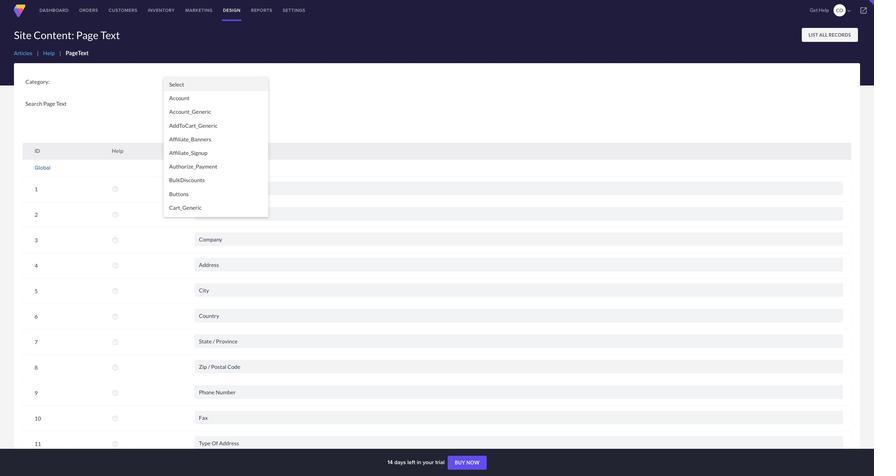 Task type: locate. For each thing, give the bounding box(es) containing it.
1 vertical spatial pagetext
[[195, 147, 217, 155]]

5
[[35, 288, 38, 294]]

1 vertical spatial search
[[171, 122, 189, 128]]

pagetext down site content: page text
[[66, 50, 89, 56]]

settings
[[283, 7, 306, 14]]

4 help_outline from the top
[[112, 262, 119, 269]]

in
[[417, 459, 422, 467]]

page down category:
[[43, 100, 55, 107]]

1 vertical spatial page
[[43, 100, 55, 107]]

days
[[395, 459, 406, 467]]

search
[[25, 100, 42, 107], [171, 122, 189, 128]]

0 horizontal spatial pagetext
[[66, 50, 89, 56]]

search down category:
[[25, 100, 42, 107]]

reports
[[251, 7, 273, 14]]

11 help_outline from the top
[[112, 441, 119, 448]]

2 help_outline from the top
[[112, 211, 119, 218]]

all
[[820, 32, 829, 38]]

left
[[408, 459, 416, 467]]

search inside the search button
[[171, 122, 189, 128]]

help_outline for 10
[[112, 415, 119, 422]]

co 
[[837, 7, 853, 14]]

3
[[35, 237, 38, 243]]

account_generic
[[169, 108, 211, 115]]

text
[[101, 29, 120, 41], [56, 100, 67, 107]]

list all records link
[[802, 28, 859, 42]]

0 vertical spatial pagetext
[[66, 50, 89, 56]]

help_outline
[[112, 186, 119, 193], [112, 211, 119, 218], [112, 237, 119, 244], [112, 262, 119, 269], [112, 288, 119, 295], [112, 313, 119, 320], [112, 339, 119, 346], [112, 364, 119, 371], [112, 390, 119, 397], [112, 415, 119, 422], [112, 441, 119, 448]]

1 horizontal spatial |
[[59, 50, 61, 56]]

help_outline for 4
[[112, 262, 119, 269]]

help_outline for 3
[[112, 237, 119, 244]]

1 vertical spatial text
[[56, 100, 67, 107]]

help_outline for 7
[[112, 339, 119, 346]]

10
[[35, 415, 41, 422]]

design
[[223, 7, 241, 14]]

3 help_outline from the top
[[112, 237, 119, 244]]

catalog_subscribe
[[169, 218, 214, 225]]

0 horizontal spatial help
[[43, 49, 55, 57]]

help_outline for 1
[[112, 186, 119, 193]]

pagetext
[[66, 50, 89, 56], [195, 147, 217, 155]]

help_outline for 8
[[112, 364, 119, 371]]

affiliate_banners
[[169, 136, 211, 142]]

6
[[35, 313, 38, 320]]

9 help_outline from the top
[[112, 390, 119, 397]]

|
[[37, 50, 39, 56], [59, 50, 61, 56]]

1 vertical spatial help
[[43, 49, 55, 57]]

7 help_outline from the top
[[112, 339, 119, 346]]

10 help_outline from the top
[[112, 415, 119, 422]]

0 horizontal spatial search
[[25, 100, 42, 107]]

page up pagetext link
[[76, 29, 99, 41]]

0 vertical spatial text
[[101, 29, 120, 41]]

None text field
[[195, 232, 844, 246], [195, 258, 844, 272], [195, 283, 844, 297], [195, 360, 844, 374], [195, 436, 844, 450], [195, 232, 844, 246], [195, 258, 844, 272], [195, 283, 844, 297], [195, 360, 844, 374], [195, 436, 844, 450]]

id
[[35, 147, 40, 155]]

dashboard link
[[34, 0, 74, 21]]

bulkdiscounts
[[169, 177, 205, 183]]

addtocart_generic
[[169, 122, 218, 129]]

inventory
[[148, 7, 175, 14]]

5 help_outline from the top
[[112, 288, 119, 295]]

8
[[35, 364, 38, 371]]

11
[[35, 441, 41, 447]]

0 vertical spatial help
[[820, 7, 830, 13]]

select
[[169, 81, 184, 88]]

2 vertical spatial help
[[112, 147, 124, 155]]

marketing
[[185, 7, 213, 14]]

page
[[76, 29, 99, 41], [43, 100, 55, 107]]

pagetext down affiliate_banners
[[195, 147, 217, 155]]

| left help link
[[37, 50, 39, 56]]

account
[[169, 95, 190, 101]]

search page text
[[25, 100, 67, 107]]

1 help_outline from the top
[[112, 186, 119, 193]]

1 horizontal spatial text
[[101, 29, 120, 41]]

0 horizontal spatial |
[[37, 50, 39, 56]]

9
[[35, 390, 38, 396]]

1 horizontal spatial help
[[112, 147, 124, 155]]

articles link
[[14, 49, 32, 57]]

search for search
[[171, 122, 189, 128]]

search down the account_generic
[[171, 122, 189, 128]]

help_outline for 9
[[112, 390, 119, 397]]

0 vertical spatial search
[[25, 100, 42, 107]]

help_outline for 5
[[112, 288, 119, 295]]

8 help_outline from the top
[[112, 364, 119, 371]]

1 horizontal spatial search
[[171, 122, 189, 128]]

help
[[820, 7, 830, 13], [43, 49, 55, 57], [112, 147, 124, 155]]

0 vertical spatial page
[[76, 29, 99, 41]]

6 help_outline from the top
[[112, 313, 119, 320]]

None text field
[[195, 181, 844, 195], [195, 207, 844, 221], [195, 309, 844, 323], [195, 334, 844, 348], [195, 385, 844, 399], [195, 411, 844, 425], [195, 181, 844, 195], [195, 207, 844, 221], [195, 309, 844, 323], [195, 334, 844, 348], [195, 385, 844, 399], [195, 411, 844, 425]]

| right help link
[[59, 50, 61, 56]]

pagetext link
[[66, 50, 89, 56]]



Task type: describe. For each thing, give the bounding box(es) containing it.
now
[[467, 460, 480, 466]]

buy
[[455, 460, 466, 466]]

0 horizontal spatial text
[[56, 100, 67, 107]]

search button
[[164, 118, 196, 132]]

buy now
[[455, 460, 480, 466]]

2
[[35, 211, 38, 218]]

help_outline for 6
[[112, 313, 119, 320]]

0 horizontal spatial page
[[43, 100, 55, 107]]

buy now link
[[448, 456, 487, 470]]

1 horizontal spatial page
[[76, 29, 99, 41]]

records
[[830, 32, 852, 38]]

2 horizontal spatial help
[[820, 7, 830, 13]]

7
[[35, 339, 38, 345]]

authorize_payment
[[169, 163, 218, 170]]

get
[[811, 7, 819, 13]]

help_outline for 11
[[112, 441, 119, 448]]

global link
[[35, 164, 51, 172]]

your
[[423, 459, 434, 467]]

get help
[[811, 7, 830, 13]]

buttons
[[169, 191, 189, 197]]

search for search page text
[[25, 100, 42, 107]]

site
[[14, 29, 32, 41]]

cart_generic
[[169, 204, 202, 211]]

category:
[[25, 78, 50, 85]]

help_outline for 2
[[112, 211, 119, 218]]

dashboard
[[39, 7, 69, 14]]

affiliate_signup
[[169, 149, 208, 156]]

14
[[388, 459, 393, 467]]


[[847, 8, 853, 14]]

customers
[[109, 7, 138, 14]]

global
[[35, 164, 51, 172]]

1
[[35, 186, 38, 192]]


[[860, 6, 869, 15]]

4
[[35, 262, 38, 269]]

list
[[809, 32, 819, 38]]

co
[[837, 7, 844, 13]]

1 horizontal spatial pagetext
[[195, 147, 217, 155]]

1 | from the left
[[37, 50, 39, 56]]

trial
[[436, 459, 445, 467]]

14 days left in your trial
[[388, 459, 447, 467]]

orders
[[79, 7, 98, 14]]

articles
[[14, 49, 32, 57]]

content:
[[34, 29, 74, 41]]

site content: page text
[[14, 29, 120, 41]]

2 | from the left
[[59, 50, 61, 56]]

 link
[[854, 0, 875, 21]]

help link
[[43, 49, 55, 57]]

list all records
[[809, 32, 852, 38]]



Task type: vqa. For each thing, say whether or not it's contained in the screenshot.
Buy Now on the bottom of page
yes



